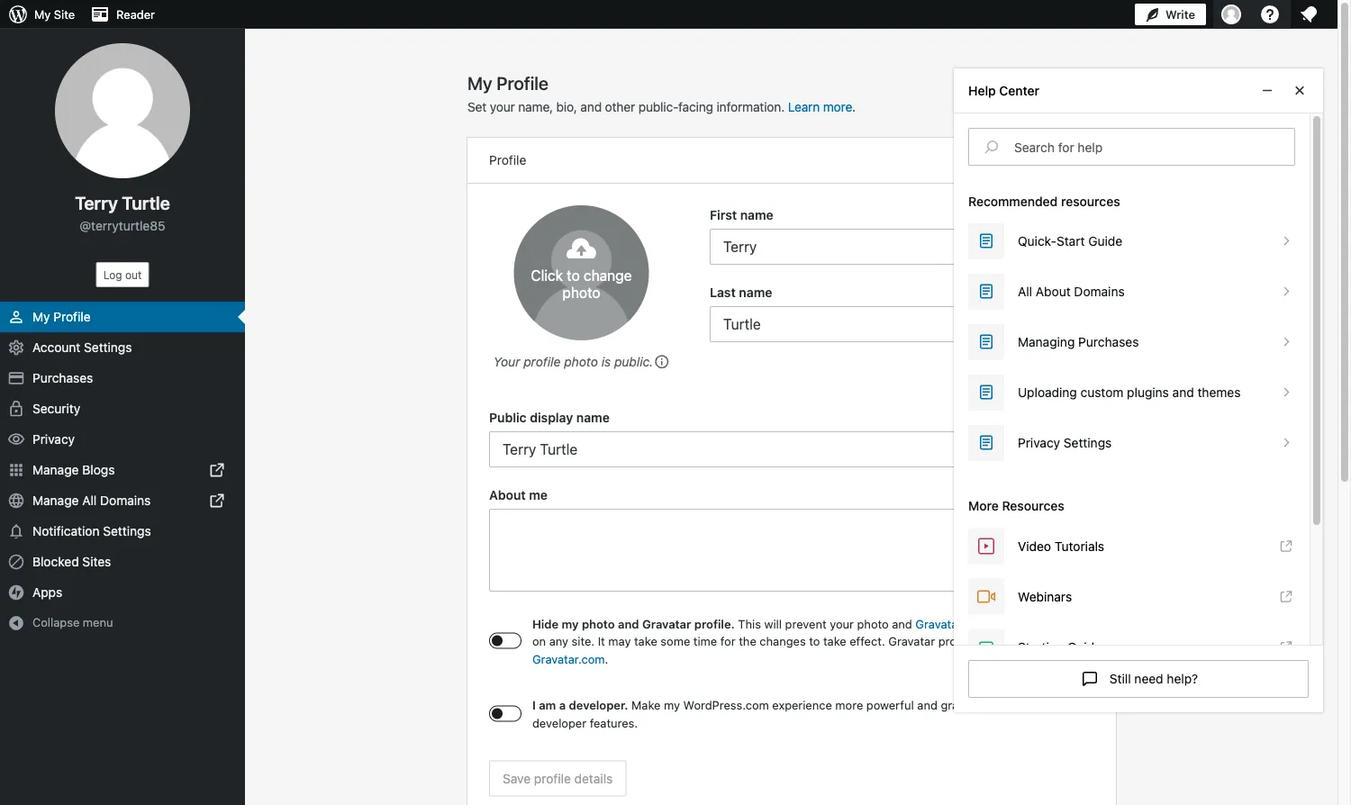 Task type: locate. For each thing, give the bounding box(es) containing it.
blocked sites
[[32, 555, 111, 570]]

2 manage from the top
[[32, 493, 79, 508]]

save
[[503, 771, 531, 786]]

0 horizontal spatial me
[[529, 488, 548, 502]]

your profile photo is public.
[[494, 354, 654, 369]]

first
[[710, 207, 737, 222]]

blocked sites link
[[0, 547, 245, 578]]

about me group
[[489, 486, 1095, 598]]

features.
[[590, 716, 638, 730]]

my left site
[[34, 8, 51, 21]]

i
[[533, 699, 536, 712]]

take left effect.
[[824, 635, 847, 648]]

0 vertical spatial manage
[[32, 463, 79, 478]]

my for make
[[664, 699, 680, 712]]

and up the may
[[618, 617, 639, 631]]

the
[[739, 635, 757, 648]]

First name text field
[[710, 229, 1095, 265]]

language image
[[7, 492, 25, 510]]

None search field
[[970, 129, 1295, 165]]

guide
[[1068, 640, 1102, 655]]

profile right 'your'
[[524, 354, 561, 369]]

my right person image
[[32, 310, 50, 324]]

Last name text field
[[710, 306, 1095, 342]]

name right first
[[741, 207, 774, 222]]

more
[[969, 499, 999, 514]]

to down prevent
[[810, 635, 820, 648]]

all down 'quick-'
[[1018, 284, 1033, 299]]

change
[[584, 267, 632, 284]]

1 horizontal spatial profile
[[489, 153, 527, 168]]

0 vertical spatial your
[[490, 100, 515, 114]]

1 vertical spatial your
[[830, 617, 854, 631]]

terry turtle image
[[55, 43, 190, 178], [514, 205, 649, 341]]

visibility image
[[7, 431, 25, 449]]

will
[[765, 617, 782, 631]]

privacy settings
[[1018, 436, 1112, 450]]

to right access
[[1064, 699, 1075, 712]]

my right make
[[664, 699, 680, 712]]

and right bio,
[[581, 100, 602, 114]]

@
[[80, 218, 91, 233]]

0 vertical spatial all
[[1018, 284, 1033, 299]]

hide my photo and gravatar profile.
[[533, 617, 735, 631]]

log
[[103, 269, 122, 281]]

your up effect.
[[830, 617, 854, 631]]

profiles
[[939, 635, 980, 648]]

name for first name
[[741, 207, 774, 222]]

0 horizontal spatial your
[[490, 100, 515, 114]]

video tutorials
[[1018, 539, 1105, 554]]

reader link
[[82, 0, 162, 29]]

0 horizontal spatial to
[[567, 267, 580, 284]]

my inside 'link'
[[32, 310, 50, 324]]

0 horizontal spatial all
[[82, 493, 97, 508]]

public
[[489, 410, 527, 425]]

profile inside 'link'
[[53, 310, 91, 324]]

security
[[32, 401, 80, 416]]

quick-
[[1018, 234, 1057, 249]]

my profile link
[[0, 302, 245, 333]]

all about domains link
[[969, 274, 1296, 310]]

block image
[[7, 553, 25, 571]]

and left grant
[[918, 699, 938, 712]]

0 vertical spatial terry turtle image
[[55, 43, 190, 178]]

1 vertical spatial .
[[605, 652, 609, 666]]

my
[[34, 8, 51, 21], [32, 310, 50, 324]]

notifications image
[[7, 523, 25, 541]]

settings down my profile 'link'
[[84, 340, 132, 355]]

photo down change
[[563, 284, 601, 301]]

click to change photo
[[531, 267, 632, 301]]

privacy
[[32, 432, 75, 447]]

uploading
[[1018, 385, 1078, 400]]

me right about
[[529, 488, 548, 502]]

2 vertical spatial name
[[577, 410, 610, 425]]

about me
[[489, 488, 548, 502]]

your down my profile
[[490, 100, 515, 114]]

name
[[741, 207, 774, 222], [739, 285, 773, 300], [577, 410, 610, 425]]

name right display
[[577, 410, 610, 425]]

webinars link
[[969, 579, 1296, 615]]

.
[[853, 100, 856, 114], [605, 652, 609, 666]]

1 horizontal spatial my
[[664, 699, 680, 712]]

profile
[[524, 354, 561, 369], [966, 617, 1001, 631], [534, 771, 571, 786]]

my for my site
[[34, 8, 51, 21]]

to
[[567, 267, 580, 284], [810, 635, 820, 648], [1064, 699, 1075, 712]]

all inside recommended resources element
[[1018, 284, 1033, 299]]

0 horizontal spatial my
[[562, 617, 579, 631]]

1 vertical spatial manage
[[32, 493, 79, 508]]

0 vertical spatial profile
[[524, 354, 561, 369]]

quick-start guide link
[[969, 223, 1296, 259]]

prevent
[[786, 617, 827, 631]]

0 vertical spatial settings
[[84, 340, 132, 355]]

0 horizontal spatial take
[[634, 635, 658, 648]]

name for last name
[[739, 285, 773, 300]]

blogs
[[82, 463, 115, 478]]

my profile
[[32, 310, 91, 324]]

1 vertical spatial terry turtle image
[[514, 205, 649, 341]]

photo
[[563, 284, 601, 301], [564, 354, 598, 369], [582, 617, 615, 631], [858, 617, 889, 631]]

all up notification settings on the left of page
[[82, 493, 97, 508]]

effect.
[[850, 635, 886, 648]]

be
[[1006, 635, 1019, 648]]

lock image
[[7, 400, 25, 418]]

manage
[[32, 463, 79, 478], [32, 493, 79, 508]]

my up any
[[562, 617, 579, 631]]

profile up the account settings
[[53, 310, 91, 324]]

gravatar right effect.
[[889, 635, 936, 648]]

1 vertical spatial my
[[32, 310, 50, 324]]

1 vertical spatial my
[[664, 699, 680, 712]]

me left early at bottom
[[973, 699, 990, 712]]

0 vertical spatial to
[[567, 267, 580, 284]]

gravatar
[[643, 617, 692, 631], [916, 617, 963, 631], [889, 635, 936, 648]]

some
[[661, 635, 691, 648]]

appearing
[[1032, 617, 1087, 631]]

manage all domains
[[32, 493, 151, 508]]

my site link
[[0, 0, 82, 29]]

powerful
[[867, 699, 915, 712]]

0 vertical spatial name
[[741, 207, 774, 222]]

0 vertical spatial profile
[[489, 153, 527, 168]]

manage down privacy
[[32, 463, 79, 478]]

last
[[710, 285, 736, 300]]

0 vertical spatial me
[[529, 488, 548, 502]]

gravatar up some
[[643, 617, 692, 631]]

1 horizontal spatial take
[[824, 635, 847, 648]]

profile inside main content
[[489, 153, 527, 168]]

my for hide
[[562, 617, 579, 631]]

1 vertical spatial me
[[973, 699, 990, 712]]

any
[[549, 635, 569, 648]]

0 vertical spatial .
[[853, 100, 856, 114]]

2 take from the left
[[824, 635, 847, 648]]

to right click at the top of the page
[[567, 267, 580, 284]]

this will prevent your photo and gravatar profile
[[738, 617, 1001, 631]]

my site
[[34, 8, 75, 21]]

name right last
[[739, 285, 773, 300]]

profile up can
[[966, 617, 1001, 631]]

2 vertical spatial to
[[1064, 699, 1075, 712]]

photo up effect.
[[858, 617, 889, 631]]

1 manage from the top
[[32, 463, 79, 478]]

1 vertical spatial settings
[[103, 524, 151, 539]]

profile right save at the left bottom of the page
[[534, 771, 571, 786]]

1 horizontal spatial your
[[830, 617, 854, 631]]

for
[[721, 635, 736, 648]]

1 vertical spatial profile
[[53, 310, 91, 324]]

sites
[[82, 555, 111, 570]]

2 vertical spatial profile
[[534, 771, 571, 786]]

public display name group
[[489, 408, 1095, 468]]

1 horizontal spatial .
[[853, 100, 856, 114]]

1 horizontal spatial terry turtle image
[[514, 205, 649, 341]]

resources
[[1003, 499, 1065, 514]]

learn more link
[[788, 100, 853, 114]]

me inside make my wordpress.com experience more powerful and grant me early access to developer features.
[[973, 699, 990, 712]]

profile inside save profile details button
[[534, 771, 571, 786]]

0 vertical spatial my
[[562, 617, 579, 631]]

1 horizontal spatial all
[[1018, 284, 1033, 299]]

my inside make my wordpress.com experience more powerful and grant me early access to developer features.
[[664, 699, 680, 712]]

public display name
[[489, 410, 610, 425]]

0 horizontal spatial profile
[[53, 310, 91, 324]]

is
[[602, 354, 611, 369]]

1 horizontal spatial me
[[973, 699, 990, 712]]

1 vertical spatial name
[[739, 285, 773, 300]]

start guide
[[1057, 234, 1123, 249]]

log out
[[103, 269, 142, 281]]

still need help? link
[[969, 661, 1309, 699]]

1 vertical spatial to
[[810, 635, 820, 648]]

2 horizontal spatial to
[[1064, 699, 1075, 712]]

take down hide my photo and gravatar profile.
[[634, 635, 658, 648]]

0 vertical spatial my
[[34, 8, 51, 21]]

1 vertical spatial profile
[[966, 617, 1001, 631]]

1 horizontal spatial to
[[810, 635, 820, 648]]

write link
[[1135, 0, 1207, 29]]

make
[[632, 699, 661, 712]]

manage up notification
[[32, 493, 79, 508]]

to inside click to change photo
[[567, 267, 580, 284]]

uploading custom plugins and themes link
[[969, 375, 1296, 411]]

hide
[[533, 617, 559, 631]]

settings down the domains on the bottom left
[[103, 524, 151, 539]]

profile down name,
[[489, 153, 527, 168]]

set
[[468, 100, 487, 114]]

site.
[[572, 635, 595, 648]]

0 horizontal spatial .
[[605, 652, 609, 666]]

credit_card image
[[7, 370, 25, 388]]

still need help?
[[1110, 672, 1199, 687]]



Task type: vqa. For each thing, say whether or not it's contained in the screenshot.
LOG OUT button
yes



Task type: describe. For each thing, give the bounding box(es) containing it.
my profile set your name, bio, and other public-facing information. learn more .
[[468, 72, 856, 114]]

am
[[539, 699, 556, 712]]

log out button
[[96, 262, 149, 287]]

photo left is
[[564, 354, 598, 369]]

from
[[1004, 617, 1029, 631]]

gravatar inside the from appearing on any site. it may take some time for the changes to take effect. gravatar profiles can be deleted at gravatar.com .
[[889, 635, 936, 648]]

terry turtle image inside my profile main content
[[514, 205, 649, 341]]

manage all domains link
[[0, 486, 245, 516]]

manage your notifications image
[[1299, 4, 1320, 25]]

search results element
[[969, 193, 1296, 461]]

plugins
[[1128, 385, 1170, 400]]

your inside my profile set your name, bio, and other public-facing information. learn more .
[[490, 100, 515, 114]]

save profile details button
[[489, 761, 627, 797]]

it
[[598, 635, 605, 648]]

webinars
[[1018, 590, 1073, 605]]

Public display name text field
[[489, 432, 1095, 468]]

make my wordpress.com experience more powerful and grant me early access to developer features.
[[533, 699, 1075, 730]]

write
[[1166, 8, 1196, 21]]

terry turtle @ terryturtle85
[[75, 192, 170, 233]]

bio,
[[557, 100, 578, 114]]

account settings
[[32, 340, 132, 355]]

your
[[494, 354, 520, 369]]

facing
[[679, 100, 714, 114]]

all about domains
[[1018, 284, 1125, 299]]

first name group
[[710, 205, 1095, 265]]

1 take from the left
[[634, 635, 658, 648]]

gravatar up profiles
[[916, 617, 963, 631]]

public-
[[639, 100, 679, 114]]

terryturtle85
[[91, 218, 165, 233]]

more information image
[[654, 353, 670, 369]]

gravatar.com link
[[533, 652, 605, 666]]

recommended
[[969, 194, 1058, 209]]

my profile main content
[[468, 71, 1117, 806]]

uploading custom plugins and themes
[[1018, 385, 1241, 400]]

notification settings link
[[0, 516, 245, 547]]

my for my profile
[[32, 310, 50, 324]]

purchases
[[32, 371, 93, 386]]

learn more
[[788, 100, 853, 114]]

notification settings
[[32, 524, 151, 539]]

changes
[[760, 635, 806, 648]]

access
[[1023, 699, 1061, 712]]

close help center image
[[1290, 80, 1311, 101]]

developer
[[533, 716, 587, 730]]

from appearing on any site. it may take some time for the changes to take effect. gravatar profiles can be deleted at gravatar.com .
[[533, 617, 1087, 666]]

about domains
[[1036, 284, 1125, 299]]

information.
[[717, 100, 785, 114]]

may
[[609, 635, 631, 648]]

other
[[605, 100, 635, 114]]

photo up it
[[582, 617, 615, 631]]

last name group
[[710, 283, 1095, 342]]

center
[[1000, 83, 1040, 98]]

time image
[[1343, 69, 1352, 86]]

starting
[[1018, 640, 1065, 655]]

turtle
[[122, 192, 170, 213]]

my profile image
[[1222, 5, 1242, 24]]

early
[[993, 699, 1020, 712]]

1 vertical spatial all
[[82, 493, 97, 508]]

help image
[[1260, 4, 1282, 25]]

collapse menu link
[[0, 608, 245, 638]]

to inside the from appearing on any site. it may take some time for the changes to take effect. gravatar profiles can be deleted at gravatar.com .
[[810, 635, 820, 648]]

need
[[1135, 672, 1164, 687]]

first name
[[710, 207, 774, 222]]

. inside my profile set your name, bio, and other public-facing information. learn more .
[[853, 100, 856, 114]]

managing purchases
[[1018, 335, 1140, 349]]

0 horizontal spatial terry turtle image
[[55, 43, 190, 178]]

public.
[[615, 354, 654, 369]]

tutorials
[[1055, 539, 1105, 554]]

blocked
[[32, 555, 79, 570]]

and inside my profile set your name, bio, and other public-facing information. learn more .
[[581, 100, 602, 114]]

settings image
[[7, 339, 25, 357]]

minimize help center image
[[1260, 80, 1276, 101]]

person image
[[7, 308, 25, 326]]

help?
[[1167, 672, 1199, 687]]

settings for notification settings
[[103, 524, 151, 539]]

custom
[[1081, 385, 1124, 400]]

manage for manage all domains
[[32, 493, 79, 508]]

me inside "group"
[[529, 488, 548, 502]]

account
[[32, 340, 81, 355]]

manage for manage blogs
[[32, 463, 79, 478]]

account settings link
[[0, 333, 245, 363]]

and themes
[[1173, 385, 1241, 400]]

photo inside click to change photo
[[563, 284, 601, 301]]

security link
[[0, 394, 245, 424]]

menu
[[83, 616, 113, 630]]

to inside make my wordpress.com experience more powerful and grant me early access to developer features.
[[1064, 699, 1075, 712]]

managing purchases link
[[969, 324, 1296, 360]]

wordpress.com
[[684, 699, 769, 712]]

and left gravatar profile link
[[892, 617, 913, 631]]

. inside the from appearing on any site. it may take some time for the changes to take effect. gravatar profiles can be deleted at gravatar.com .
[[605, 652, 609, 666]]

profile for photo
[[524, 354, 561, 369]]

more
[[836, 699, 864, 712]]

quick-start guide
[[1018, 234, 1123, 249]]

gravatar profile link
[[916, 617, 1001, 631]]

privacy link
[[0, 424, 245, 455]]

site
[[54, 8, 75, 21]]

collapse
[[32, 616, 80, 630]]

profile for details
[[534, 771, 571, 786]]

name,
[[518, 100, 553, 114]]

click
[[531, 267, 563, 284]]

on
[[533, 635, 546, 648]]

Search search field
[[1015, 129, 1295, 165]]

recommended resources element
[[969, 223, 1296, 461]]

open search image
[[970, 136, 1015, 158]]

notification
[[32, 524, 100, 539]]

last name
[[710, 285, 773, 300]]

resources
[[1062, 194, 1121, 209]]

settings for account settings
[[84, 340, 132, 355]]

this
[[738, 617, 761, 631]]

video
[[1018, 539, 1052, 554]]

apps image
[[7, 461, 25, 479]]

more resources
[[969, 499, 1065, 514]]

About me text field
[[489, 509, 1095, 592]]

terry
[[75, 192, 118, 213]]

privacy settings link
[[969, 425, 1296, 461]]

domains
[[100, 493, 151, 508]]

and inside make my wordpress.com experience more powerful and grant me early access to developer features.
[[918, 699, 938, 712]]

experience
[[773, 699, 833, 712]]

video tutorials link
[[969, 529, 1296, 565]]



